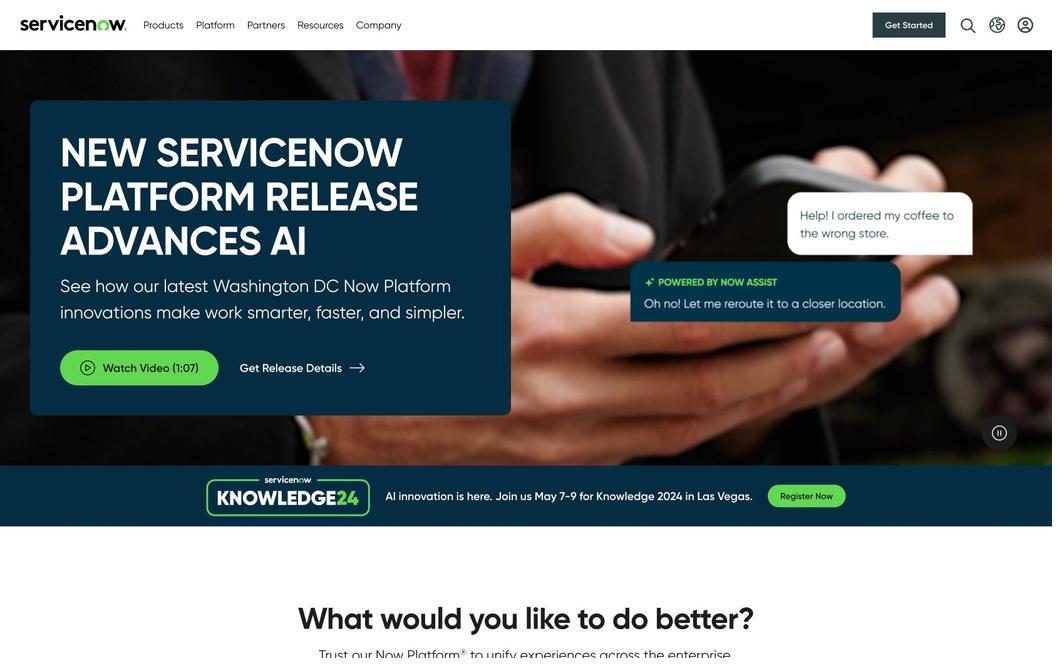 Task type: describe. For each thing, give the bounding box(es) containing it.
go to servicenow account image
[[1018, 17, 1034, 33]]

select your country image
[[990, 17, 1006, 33]]

servicenow image
[[19, 15, 128, 31]]



Task type: locate. For each thing, give the bounding box(es) containing it.
pause ambient video element
[[983, 416, 1018, 451]]

pause ambient video image
[[993, 426, 1008, 441]]



Task type: vqa. For each thing, say whether or not it's contained in the screenshot.
Search text box
no



